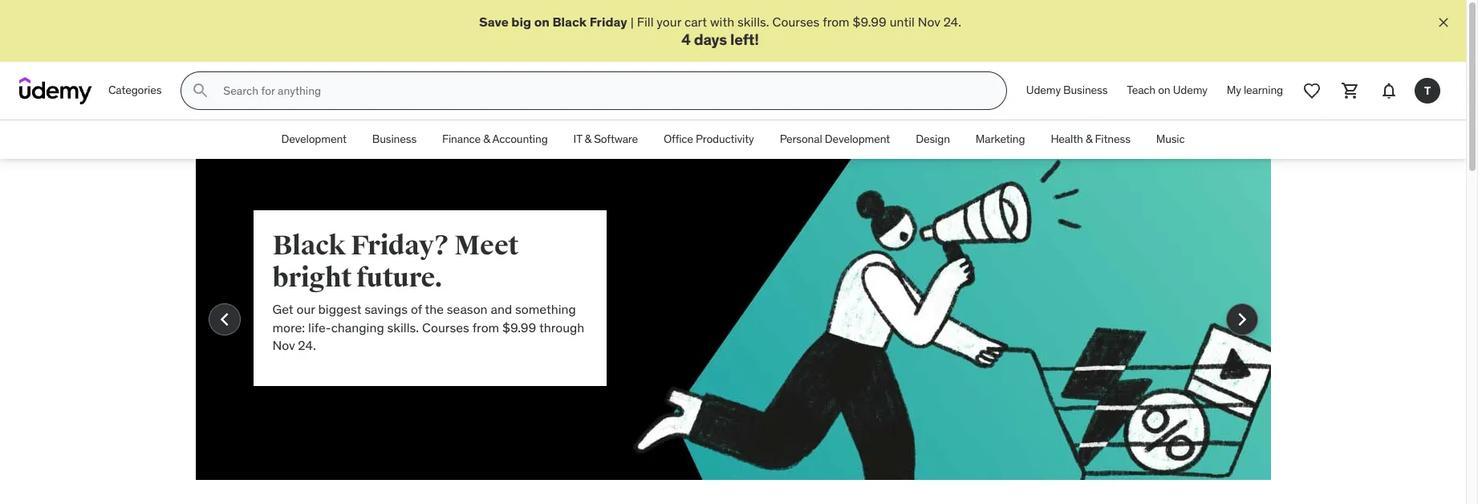 Task type: describe. For each thing, give the bounding box(es) containing it.
previous image
[[211, 307, 237, 332]]

of
[[411, 301, 422, 317]]

savings
[[365, 301, 408, 317]]

submit search image
[[191, 81, 211, 100]]

Search for anything text field
[[220, 77, 987, 104]]

shopping cart with 0 items image
[[1341, 81, 1360, 100]]

friday
[[590, 14, 627, 30]]

meet
[[455, 229, 519, 263]]

finance
[[442, 132, 481, 146]]

health & fitness link
[[1038, 121, 1144, 159]]

more:
[[272, 319, 305, 335]]

2 udemy from the left
[[1173, 83, 1208, 97]]

teach on udemy
[[1127, 83, 1208, 97]]

it & software
[[574, 132, 638, 146]]

wishlist image
[[1303, 81, 1322, 100]]

accounting
[[492, 132, 548, 146]]

nov inside save big on black friday | fill your cart with skills. courses from $9.99 until nov 24. 4 days left!
[[918, 14, 940, 30]]

something
[[515, 301, 576, 317]]

$9.99 inside save big on black friday | fill your cart with skills. courses from $9.99 until nov 24. 4 days left!
[[853, 14, 887, 30]]

health
[[1051, 132, 1083, 146]]

with
[[710, 14, 735, 30]]

from inside the black friday? meet bright future. get our biggest savings of the season and something more: life-changing skills. courses from $9.99 through nov 24.
[[472, 319, 499, 335]]

health & fitness
[[1051, 132, 1131, 146]]

finance & accounting
[[442, 132, 548, 146]]

office productivity
[[664, 132, 754, 146]]

business inside business link
[[372, 132, 417, 146]]

& for software
[[585, 132, 592, 146]]

office
[[664, 132, 693, 146]]

my learning
[[1227, 83, 1283, 97]]

business link
[[359, 121, 429, 159]]

the
[[425, 301, 444, 317]]

2 development from the left
[[825, 132, 890, 146]]

nov inside the black friday? meet bright future. get our biggest savings of the season and something more: life-changing skills. courses from $9.99 through nov 24.
[[272, 337, 295, 353]]

udemy image
[[19, 77, 92, 104]]

days
[[694, 30, 727, 49]]

your
[[657, 14, 681, 30]]

4
[[682, 30, 691, 49]]

it
[[574, 132, 582, 146]]

personal development
[[780, 132, 890, 146]]

$9.99 inside the black friday? meet bright future. get our biggest savings of the season and something more: life-changing skills. courses from $9.99 through nov 24.
[[502, 319, 536, 335]]

future.
[[356, 261, 443, 295]]

black inside the black friday? meet bright future. get our biggest savings of the season and something more: life-changing skills. courses from $9.99 through nov 24.
[[272, 229, 346, 263]]

from inside save big on black friday | fill your cart with skills. courses from $9.99 until nov 24. 4 days left!
[[823, 14, 850, 30]]

friday?
[[351, 229, 450, 263]]

fill
[[637, 14, 654, 30]]

& for accounting
[[483, 132, 490, 146]]

our
[[297, 301, 315, 317]]

teach
[[1127, 83, 1156, 97]]

courses inside save big on black friday | fill your cart with skills. courses from $9.99 until nov 24. 4 days left!
[[773, 14, 820, 30]]



Task type: locate. For each thing, give the bounding box(es) containing it.
save big on black friday | fill your cart with skills. courses from $9.99 until nov 24. 4 days left!
[[479, 14, 962, 49]]

from down and
[[472, 319, 499, 335]]

business up health & fitness
[[1064, 83, 1108, 97]]

skills. inside the black friday? meet bright future. get our biggest savings of the season and something more: life-changing skills. courses from $9.99 through nov 24.
[[387, 319, 419, 335]]

1 vertical spatial $9.99
[[502, 319, 536, 335]]

1 vertical spatial skills.
[[387, 319, 419, 335]]

notifications image
[[1380, 81, 1399, 100]]

nov
[[918, 14, 940, 30], [272, 337, 295, 353]]

1 horizontal spatial 24.
[[944, 14, 962, 30]]

0 vertical spatial skills.
[[738, 14, 769, 30]]

1 horizontal spatial business
[[1064, 83, 1108, 97]]

24. inside the black friday? meet bright future. get our biggest savings of the season and something more: life-changing skills. courses from $9.99 through nov 24.
[[298, 337, 316, 353]]

& right health
[[1086, 132, 1093, 146]]

life-
[[308, 319, 331, 335]]

business
[[1064, 83, 1108, 97], [372, 132, 417, 146]]

|
[[631, 14, 634, 30]]

0 horizontal spatial skills.
[[387, 319, 419, 335]]

black inside save big on black friday | fill your cart with skills. courses from $9.99 until nov 24. 4 days left!
[[553, 14, 587, 30]]

0 vertical spatial from
[[823, 14, 850, 30]]

personal development link
[[767, 121, 903, 159]]

cart
[[685, 14, 707, 30]]

1 vertical spatial courses
[[422, 319, 469, 335]]

t link
[[1409, 72, 1447, 110]]

courses inside the black friday? meet bright future. get our biggest savings of the season and something more: life-changing skills. courses from $9.99 through nov 24.
[[422, 319, 469, 335]]

&
[[483, 132, 490, 146], [585, 132, 592, 146], [1086, 132, 1093, 146]]

business inside the udemy business link
[[1064, 83, 1108, 97]]

and
[[491, 301, 512, 317]]

my learning link
[[1217, 72, 1293, 110]]

music
[[1156, 132, 1185, 146]]

software
[[594, 132, 638, 146]]

0 vertical spatial 24.
[[944, 14, 962, 30]]

0 horizontal spatial business
[[372, 132, 417, 146]]

$9.99
[[853, 14, 887, 30], [502, 319, 536, 335]]

next image
[[1229, 307, 1255, 332]]

24. right until
[[944, 14, 962, 30]]

business left finance
[[372, 132, 417, 146]]

0 vertical spatial business
[[1064, 83, 1108, 97]]

1 horizontal spatial black
[[553, 14, 587, 30]]

1 horizontal spatial skills.
[[738, 14, 769, 30]]

get
[[272, 301, 293, 317]]

design link
[[903, 121, 963, 159]]

season
[[447, 301, 488, 317]]

0 horizontal spatial courses
[[422, 319, 469, 335]]

skills. up "left!"
[[738, 14, 769, 30]]

2 horizontal spatial &
[[1086, 132, 1093, 146]]

0 horizontal spatial black
[[272, 229, 346, 263]]

0 horizontal spatial udemy
[[1026, 83, 1061, 97]]

0 horizontal spatial on
[[534, 14, 550, 30]]

$9.99 down and
[[502, 319, 536, 335]]

design
[[916, 132, 950, 146]]

1 horizontal spatial development
[[825, 132, 890, 146]]

marketing
[[976, 132, 1025, 146]]

0 vertical spatial on
[[534, 14, 550, 30]]

fitness
[[1095, 132, 1131, 146]]

until
[[890, 14, 915, 30]]

0 vertical spatial $9.99
[[853, 14, 887, 30]]

udemy business link
[[1017, 72, 1117, 110]]

black left friday
[[553, 14, 587, 30]]

skills.
[[738, 14, 769, 30], [387, 319, 419, 335]]

finance & accounting link
[[429, 121, 561, 159]]

teach on udemy link
[[1117, 72, 1217, 110]]

save
[[479, 14, 509, 30]]

carousel element
[[195, 159, 1271, 504]]

& right it
[[585, 132, 592, 146]]

1 vertical spatial business
[[372, 132, 417, 146]]

black up 'our'
[[272, 229, 346, 263]]

1 & from the left
[[483, 132, 490, 146]]

udemy
[[1026, 83, 1061, 97], [1173, 83, 1208, 97]]

0 vertical spatial courses
[[773, 14, 820, 30]]

1 vertical spatial 24.
[[298, 337, 316, 353]]

1 vertical spatial on
[[1158, 83, 1171, 97]]

3 & from the left
[[1086, 132, 1093, 146]]

1 horizontal spatial from
[[823, 14, 850, 30]]

nov right until
[[918, 14, 940, 30]]

0 horizontal spatial development
[[281, 132, 347, 146]]

1 horizontal spatial nov
[[918, 14, 940, 30]]

personal
[[780, 132, 822, 146]]

$9.99 left until
[[853, 14, 887, 30]]

office productivity link
[[651, 121, 767, 159]]

24. down life-
[[298, 337, 316, 353]]

biggest
[[318, 301, 362, 317]]

1 udemy from the left
[[1026, 83, 1061, 97]]

my
[[1227, 83, 1241, 97]]

& right finance
[[483, 132, 490, 146]]

1 horizontal spatial udemy
[[1173, 83, 1208, 97]]

on right big
[[534, 14, 550, 30]]

0 horizontal spatial nov
[[272, 337, 295, 353]]

t
[[1425, 83, 1431, 98]]

skills. down of
[[387, 319, 419, 335]]

close image
[[1436, 14, 1452, 30]]

categories
[[108, 83, 162, 97]]

0 horizontal spatial 24.
[[298, 337, 316, 353]]

productivity
[[696, 132, 754, 146]]

marketing link
[[963, 121, 1038, 159]]

udemy business
[[1026, 83, 1108, 97]]

black friday? meet bright future. get our biggest savings of the season and something more: life-changing skills. courses from $9.99 through nov 24.
[[272, 229, 585, 353]]

0 vertical spatial nov
[[918, 14, 940, 30]]

it & software link
[[561, 121, 651, 159]]

2 & from the left
[[585, 132, 592, 146]]

development link
[[268, 121, 359, 159]]

0 horizontal spatial &
[[483, 132, 490, 146]]

0 horizontal spatial from
[[472, 319, 499, 335]]

0 vertical spatial black
[[553, 14, 587, 30]]

& inside "link"
[[1086, 132, 1093, 146]]

& for fitness
[[1086, 132, 1093, 146]]

courses right with
[[773, 14, 820, 30]]

courses down the on the bottom left of page
[[422, 319, 469, 335]]

0 horizontal spatial $9.99
[[502, 319, 536, 335]]

24. inside save big on black friday | fill your cart with skills. courses from $9.99 until nov 24. 4 days left!
[[944, 14, 962, 30]]

on inside save big on black friday | fill your cart with skills. courses from $9.99 until nov 24. 4 days left!
[[534, 14, 550, 30]]

1 vertical spatial from
[[472, 319, 499, 335]]

left!
[[730, 30, 759, 49]]

from
[[823, 14, 850, 30], [472, 319, 499, 335]]

changing
[[331, 319, 384, 335]]

through
[[539, 319, 585, 335]]

courses
[[773, 14, 820, 30], [422, 319, 469, 335]]

1 horizontal spatial on
[[1158, 83, 1171, 97]]

black
[[553, 14, 587, 30], [272, 229, 346, 263]]

udemy up health
[[1026, 83, 1061, 97]]

24.
[[944, 14, 962, 30], [298, 337, 316, 353]]

music link
[[1144, 121, 1198, 159]]

1 vertical spatial nov
[[272, 337, 295, 353]]

1 vertical spatial black
[[272, 229, 346, 263]]

categories button
[[99, 72, 171, 110]]

1 horizontal spatial courses
[[773, 14, 820, 30]]

big
[[512, 14, 531, 30]]

nov down more:
[[272, 337, 295, 353]]

development
[[281, 132, 347, 146], [825, 132, 890, 146]]

udemy left my at the right top of page
[[1173, 83, 1208, 97]]

on
[[534, 14, 550, 30], [1158, 83, 1171, 97]]

1 horizontal spatial &
[[585, 132, 592, 146]]

learning
[[1244, 83, 1283, 97]]

from left until
[[823, 14, 850, 30]]

1 development from the left
[[281, 132, 347, 146]]

bright
[[272, 261, 352, 295]]

on right the teach
[[1158, 83, 1171, 97]]

skills. inside save big on black friday | fill your cart with skills. courses from $9.99 until nov 24. 4 days left!
[[738, 14, 769, 30]]

1 horizontal spatial $9.99
[[853, 14, 887, 30]]



Task type: vqa. For each thing, say whether or not it's contained in the screenshot.
Ago related to Chris B.
no



